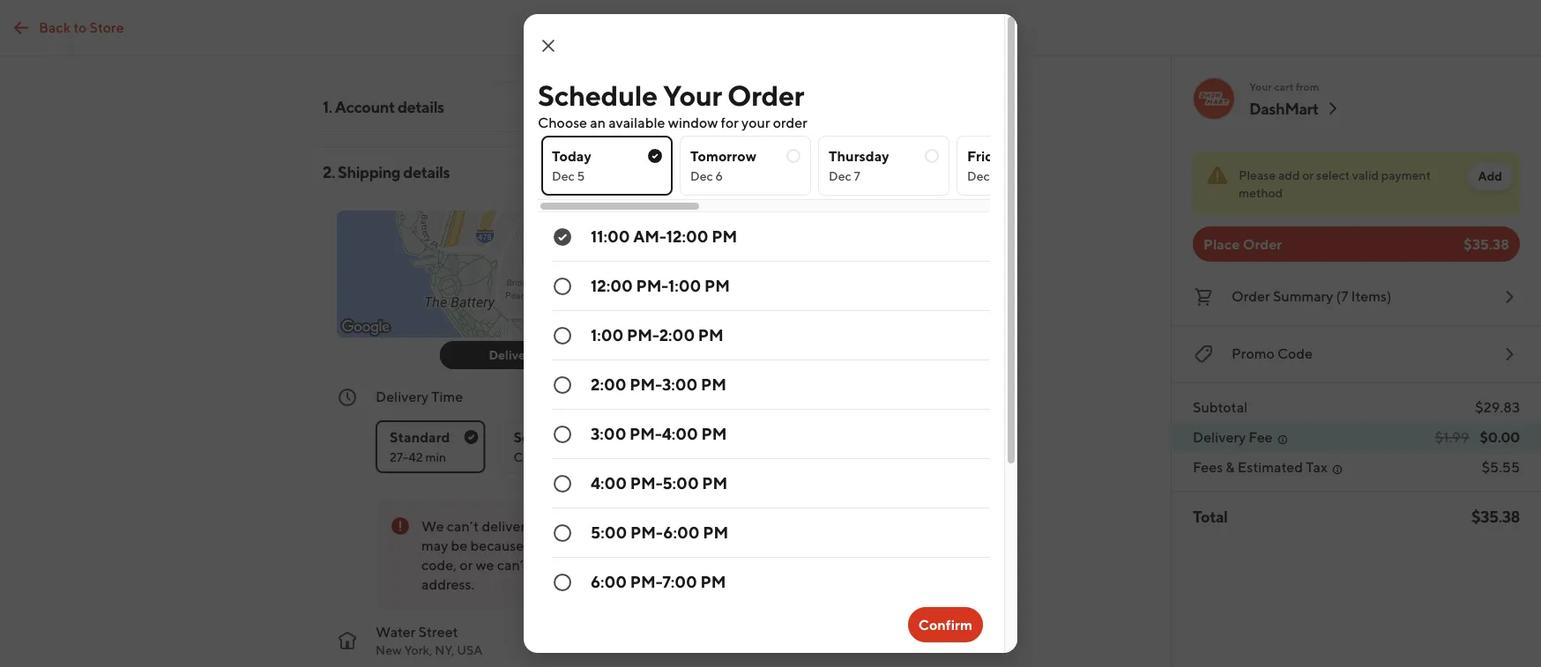 Task type: vqa. For each thing, say whether or not it's contained in the screenshot.
Address
yes



Task type: describe. For each thing, give the bounding box(es) containing it.
delivery time
[[376, 388, 463, 405]]

time
[[431, 388, 463, 405]]

1 vertical spatial 1:00
[[591, 325, 624, 344]]

water street new york,  ny,  usa
[[376, 624, 483, 658]]

27–42
[[390, 450, 423, 465]]

11:00
[[591, 227, 630, 246]]

method
[[1239, 186, 1283, 200]]

dec for today
[[552, 169, 575, 183]]

ny,
[[435, 643, 454, 658]]

an
[[590, 114, 606, 131]]

friday
[[967, 148, 1009, 164]]

27–42 min
[[390, 450, 446, 465]]

1 vertical spatial 4:00
[[591, 473, 627, 492]]

option group containing standard
[[376, 406, 834, 473]]

5
[[577, 169, 585, 183]]

pm- for 3:00
[[630, 375, 662, 394]]

(7
[[1336, 288, 1348, 305]]

2. shipping details
[[323, 162, 450, 181]]

dashmart
[[1249, 99, 1319, 118]]

tax
[[1306, 459, 1328, 476]]

$5.55
[[1482, 459, 1520, 476]]

friday dec 8
[[967, 148, 1009, 183]]

pm- for 1:00
[[636, 276, 668, 295]]

3:00 pm-4:00 pm
[[591, 424, 727, 443]]

match
[[570, 557, 610, 574]]

pm for 3:00 pm-4:00 pm
[[701, 424, 727, 443]]

2. shipping
[[323, 162, 400, 181]]

1 vertical spatial choose
[[514, 450, 557, 465]]

order inside schedule your order choose an available window for your order
[[727, 78, 804, 112]]

promo code button
[[1193, 340, 1520, 369]]

to inside we can't deliver to this address. this may be because you entered a city, zip code, or we can't find a match for the address.
[[528, 518, 542, 535]]

Pickup radio
[[575, 341, 731, 369]]

edit
[[692, 519, 716, 533]]

2 vertical spatial a
[[560, 557, 567, 574]]

details for 2. shipping details
[[403, 162, 450, 181]]

schedule time selected image
[[552, 227, 573, 248]]

0 vertical spatial can't
[[447, 518, 479, 535]]

choose inside schedule your order choose an available window for your order
[[538, 114, 587, 131]]

1 vertical spatial a
[[606, 537, 614, 554]]

min
[[425, 450, 446, 465]]

order summary (7 items)
[[1232, 288, 1392, 305]]

0 horizontal spatial 6:00
[[591, 572, 627, 591]]

window
[[668, 114, 718, 131]]

12:00 inside schedule time selected option
[[666, 227, 708, 246]]

deliver
[[482, 518, 525, 535]]

$29.83
[[1475, 399, 1520, 416]]

$0.00
[[1480, 429, 1520, 446]]

city,
[[617, 537, 643, 554]]

fees
[[1193, 459, 1223, 476]]

street
[[418, 624, 458, 641]]

dec 6
[[690, 169, 723, 183]]

0 vertical spatial 2:00
[[659, 325, 695, 344]]

schedule time available image for 6:00
[[552, 572, 573, 593]]

address
[[719, 519, 764, 533]]

pm- for 6:00
[[630, 523, 663, 542]]

0 vertical spatial 3:00
[[662, 375, 698, 394]]

schedule time available image for 12:00
[[552, 276, 573, 297]]

we can't deliver to this address. this may be because you entered a city, zip code, or we can't find a match for the address.
[[421, 518, 664, 593]]

0 horizontal spatial 2:00
[[591, 375, 626, 394]]

add
[[1478, 169, 1502, 183]]

new
[[376, 643, 402, 658]]

to inside back to store link
[[73, 19, 87, 35]]

your inside schedule your order choose an available window for your order
[[663, 78, 722, 112]]

close image
[[538, 35, 559, 56]]

0 horizontal spatial for
[[578, 429, 597, 446]]

0 vertical spatial 1:00
[[668, 276, 701, 295]]

please add or select valid payment method
[[1239, 168, 1431, 200]]

pm for 1:00 pm-2:00 pm
[[698, 325, 724, 344]]

0 horizontal spatial delivery
[[376, 388, 429, 405]]

2 horizontal spatial delivery
[[1193, 429, 1246, 446]]

order inside button
[[1232, 288, 1270, 305]]

store
[[90, 19, 124, 35]]

dec 5
[[552, 169, 585, 183]]

today
[[552, 148, 591, 164]]

pm for 4:00 pm-5:00 pm
[[702, 473, 728, 492]]

6
[[716, 169, 723, 183]]

&
[[1226, 459, 1235, 476]]

$1.99
[[1435, 429, 1469, 446]]

code
[[1277, 345, 1313, 362]]

you
[[527, 537, 550, 554]]

the
[[634, 557, 656, 574]]

0 vertical spatial address.
[[571, 518, 624, 535]]

back to store link
[[0, 10, 135, 45]]

pm for 6:00 pm-7:00 pm
[[701, 572, 726, 591]]

dec for thursday
[[829, 169, 851, 183]]

york,
[[404, 643, 432, 658]]

later
[[600, 429, 630, 446]]

1. account details
[[323, 97, 444, 116]]

items)
[[1351, 288, 1392, 305]]

tomorrow
[[690, 148, 756, 164]]

code,
[[421, 557, 457, 574]]

6:00 pm-7:00 pm
[[591, 572, 726, 591]]

dashmart link
[[1249, 98, 1343, 119]]

from
[[1296, 80, 1319, 93]]

fee
[[1249, 429, 1273, 446]]

order
[[773, 114, 808, 131]]

place
[[1203, 236, 1240, 253]]

7
[[854, 169, 860, 183]]

delivery or pickup selector option group
[[440, 341, 731, 369]]

ben.nelson1980@gmail.com
[[667, 98, 848, 115]]

0 vertical spatial a
[[559, 450, 566, 465]]

promo code
[[1232, 345, 1313, 362]]

this
[[626, 518, 652, 535]]

total
[[1193, 507, 1228, 526]]

time
[[568, 450, 594, 465]]



Task type: locate. For each thing, give the bounding box(es) containing it.
3:00
[[662, 375, 698, 394], [591, 424, 626, 443]]

choose
[[538, 114, 587, 131], [514, 450, 557, 465]]

for down the city, at the left of page
[[613, 557, 631, 574]]

a left the city, at the left of page
[[606, 537, 614, 554]]

0 vertical spatial delivery
[[489, 348, 537, 362]]

zip
[[645, 537, 664, 554]]

address.
[[571, 518, 624, 535], [421, 576, 474, 593]]

choose down schedule for later
[[514, 450, 557, 465]]

0 vertical spatial schedule time available image
[[552, 325, 573, 346]]

schedule time available image down the choose a time
[[552, 473, 573, 495]]

1 vertical spatial for
[[578, 429, 597, 446]]

4 dec from the left
[[967, 169, 990, 183]]

0 horizontal spatial 12:00
[[591, 276, 633, 295]]

order up your on the top left
[[727, 78, 804, 112]]

0 vertical spatial to
[[73, 19, 87, 35]]

0 vertical spatial 4:00
[[662, 424, 698, 443]]

1 horizontal spatial or
[[1302, 168, 1314, 183]]

3:00 up the time
[[591, 424, 626, 443]]

dec inside friday dec 8
[[967, 169, 990, 183]]

3 schedule time available image from the top
[[552, 424, 573, 445]]

edit address
[[692, 519, 764, 533]]

1 horizontal spatial your
[[1249, 80, 1272, 93]]

4 schedule time available image from the top
[[552, 572, 573, 593]]

2:00 down delivery or pickup selector option group
[[591, 375, 626, 394]]

2:00
[[659, 325, 695, 344], [591, 375, 626, 394]]

details right 1. account
[[398, 97, 444, 116]]

or right 'add'
[[1302, 168, 1314, 183]]

or left we
[[460, 557, 473, 574]]

1 schedule time available image from the top
[[552, 325, 573, 346]]

1:00
[[668, 276, 701, 295], [591, 325, 624, 344]]

choose a time
[[514, 450, 594, 465]]

6:00
[[663, 523, 700, 542], [591, 572, 627, 591]]

add button
[[1467, 162, 1513, 190]]

1 horizontal spatial address.
[[571, 518, 624, 535]]

dec left 5
[[552, 169, 575, 183]]

0 horizontal spatial can't
[[447, 518, 479, 535]]

1 vertical spatial schedule
[[514, 429, 575, 446]]

1 dec from the left
[[552, 169, 575, 183]]

am-
[[633, 227, 666, 246]]

1:00 up 2:00 pm-3:00 pm
[[591, 325, 624, 344]]

0 horizontal spatial your
[[663, 78, 722, 112]]

valid
[[1352, 168, 1379, 183]]

be
[[451, 537, 467, 554]]

for
[[721, 114, 739, 131], [578, 429, 597, 446], [613, 557, 631, 574]]

2 dec from the left
[[690, 169, 713, 183]]

available
[[608, 114, 665, 131]]

thursday
[[829, 148, 889, 164]]

1 vertical spatial can't
[[497, 557, 529, 574]]

order summary (7 items) button
[[1193, 283, 1520, 311]]

schedule time available image for 4:00
[[552, 473, 573, 495]]

status
[[1193, 152, 1520, 216]]

1 vertical spatial address.
[[421, 576, 474, 593]]

pickup
[[638, 348, 678, 362]]

dec 7
[[829, 169, 860, 183]]

schedule time available image for 5:00
[[552, 523, 573, 544]]

0 vertical spatial choose
[[538, 114, 587, 131]]

0 horizontal spatial 1:00
[[591, 325, 624, 344]]

pm- for 7:00
[[630, 572, 662, 591]]

or
[[1302, 168, 1314, 183], [460, 557, 473, 574]]

estimated
[[1238, 459, 1303, 476]]

1 vertical spatial details
[[403, 162, 450, 181]]

add
[[1278, 168, 1300, 183]]

0 vertical spatial $35.38
[[1464, 236, 1509, 253]]

3:00 down the pickup
[[662, 375, 698, 394]]

schedule time available image for 2:00
[[552, 375, 573, 396]]

1 horizontal spatial 2:00
[[659, 325, 695, 344]]

0 horizontal spatial 5:00
[[591, 523, 627, 542]]

back
[[39, 19, 71, 35]]

for up the time
[[578, 429, 597, 446]]

we
[[476, 557, 494, 574]]

1 horizontal spatial 1:00
[[668, 276, 701, 295]]

None radio
[[541, 136, 673, 196], [680, 136, 811, 196], [538, 212, 990, 262], [538, 311, 990, 361], [538, 361, 990, 410], [538, 410, 990, 459], [499, 421, 665, 473], [538, 459, 990, 509], [538, 509, 990, 558], [538, 558, 990, 607], [538, 607, 990, 657], [541, 136, 673, 196], [680, 136, 811, 196], [538, 311, 990, 361], [538, 361, 990, 410], [538, 410, 990, 459], [499, 421, 665, 473], [538, 459, 990, 509], [538, 509, 990, 558], [538, 558, 990, 607], [538, 607, 990, 657]]

because
[[470, 537, 524, 554]]

0 vertical spatial 12:00
[[666, 227, 708, 246]]

6:00 left the
[[591, 572, 627, 591]]

pm for 11:00 am-12:00 pm
[[712, 227, 737, 246]]

pm- down "zip"
[[630, 572, 662, 591]]

schedule time available image down schedule time selected icon at the top of the page
[[552, 276, 573, 297]]

12:00 pm-1:00 pm
[[591, 276, 730, 295]]

schedule up the choose a time
[[514, 429, 575, 446]]

12:00 up 12:00 pm-1:00 pm at the left of page
[[666, 227, 708, 246]]

$35.38 down add button
[[1464, 236, 1509, 253]]

can't up be
[[447, 518, 479, 535]]

status containing please add or select valid payment method
[[1193, 152, 1520, 216]]

1 vertical spatial schedule time available image
[[552, 375, 573, 396]]

usa
[[457, 643, 483, 658]]

schedule time available image
[[552, 325, 573, 346], [552, 375, 573, 396], [552, 424, 573, 445]]

0 vertical spatial 5:00
[[663, 473, 699, 492]]

schedule time available image right you
[[552, 523, 573, 544]]

2 schedule time available image from the top
[[552, 375, 573, 396]]

pm-
[[636, 276, 668, 295], [627, 325, 659, 344], [630, 375, 662, 394], [630, 424, 662, 443], [630, 473, 663, 492], [630, 523, 663, 542], [630, 572, 662, 591]]

0 vertical spatial 6:00
[[663, 523, 700, 542]]

1 horizontal spatial 4:00
[[662, 424, 698, 443]]

7:00
[[662, 572, 697, 591]]

1 horizontal spatial 3:00
[[662, 375, 698, 394]]

to up you
[[528, 518, 542, 535]]

2:00 up the pickup
[[659, 325, 695, 344]]

details for 1. account details
[[398, 97, 444, 116]]

Delivery radio
[[440, 341, 585, 369]]

schedule for for
[[514, 429, 575, 446]]

dec left 8
[[967, 169, 990, 183]]

1 vertical spatial 2:00
[[591, 375, 626, 394]]

0 vertical spatial schedule
[[538, 78, 658, 112]]

pm- up the
[[630, 523, 663, 542]]

1 schedule time available image from the top
[[552, 276, 573, 297]]

your
[[663, 78, 722, 112], [1249, 80, 1272, 93]]

1 vertical spatial order
[[1243, 236, 1282, 253]]

12:00 down 11:00 at the top of the page
[[591, 276, 633, 295]]

5:00 up edit
[[663, 473, 699, 492]]

pm- for 5:00
[[630, 473, 663, 492]]

place order
[[1203, 236, 1282, 253]]

1 vertical spatial 6:00
[[591, 572, 627, 591]]

0 horizontal spatial or
[[460, 557, 473, 574]]

4:00 up the 4:00 pm-5:00 pm
[[662, 424, 698, 443]]

2 vertical spatial order
[[1232, 288, 1270, 305]]

details right 2. shipping
[[403, 162, 450, 181]]

order right place
[[1243, 236, 1282, 253]]

0 vertical spatial for
[[721, 114, 739, 131]]

cart
[[1274, 80, 1294, 93]]

standard
[[390, 429, 450, 446]]

schedule your order choose an available window for your order
[[538, 78, 808, 131]]

0 vertical spatial details
[[398, 97, 444, 116]]

4:00 pm-5:00 pm
[[591, 473, 728, 492]]

11:00 am-12:00 pm
[[591, 227, 737, 246]]

back to store
[[39, 19, 124, 35]]

dec left the "6" on the left of the page
[[690, 169, 713, 183]]

can't
[[447, 518, 479, 535], [497, 557, 529, 574]]

1 horizontal spatial to
[[528, 518, 542, 535]]

pm- up the pickup
[[627, 325, 659, 344]]

1:00 down 11:00 am-12:00 pm
[[668, 276, 701, 295]]

1:00 pm-2:00 pm
[[591, 325, 724, 344]]

schedule up an
[[538, 78, 658, 112]]

2 vertical spatial delivery
[[1193, 429, 1246, 446]]

pm for 12:00 pm-1:00 pm
[[704, 276, 730, 295]]

to right back
[[73, 19, 87, 35]]

none radio containing 11:00 am-12:00 pm
[[538, 212, 990, 262]]

None radio
[[818, 136, 950, 196], [957, 136, 1088, 196], [538, 262, 990, 311], [376, 421, 485, 473], [538, 657, 990, 667], [818, 136, 950, 196], [957, 136, 1088, 196], [538, 262, 990, 311], [376, 421, 485, 473], [538, 657, 990, 667]]

dec
[[552, 169, 575, 183], [690, 169, 713, 183], [829, 169, 851, 183], [967, 169, 990, 183]]

5:00 up match
[[591, 523, 627, 542]]

0 horizontal spatial to
[[73, 19, 87, 35]]

address. down code,
[[421, 576, 474, 593]]

1. account
[[323, 97, 395, 116]]

8
[[992, 169, 1000, 183]]

this
[[544, 518, 568, 535]]

1 vertical spatial 3:00
[[591, 424, 626, 443]]

0 horizontal spatial 4:00
[[591, 473, 627, 492]]

select
[[1316, 168, 1350, 183]]

1 vertical spatial $35.38
[[1471, 507, 1520, 526]]

6:00 right this
[[663, 523, 700, 542]]

2 schedule time available image from the top
[[552, 473, 573, 495]]

schedule time available image for 3:00
[[552, 424, 573, 445]]

1 horizontal spatial 12:00
[[666, 227, 708, 246]]

1 horizontal spatial 6:00
[[663, 523, 700, 542]]

order left summary
[[1232, 288, 1270, 305]]

pm for 2:00 pm-3:00 pm
[[701, 375, 726, 394]]

pm- down the am-
[[636, 276, 668, 295]]

0 vertical spatial order
[[727, 78, 804, 112]]

pm for 5:00 pm-6:00 pm
[[703, 523, 728, 542]]

option group
[[376, 406, 834, 473]]

$35.38 down $5.55
[[1471, 507, 1520, 526]]

schedule time available image
[[552, 276, 573, 297], [552, 473, 573, 495], [552, 523, 573, 544], [552, 572, 573, 593]]

your cart from
[[1249, 80, 1319, 93]]

schedule time available image for 1:00
[[552, 325, 573, 346]]

1 vertical spatial delivery
[[376, 388, 429, 405]]

summary
[[1273, 288, 1333, 305]]

confirm button
[[908, 607, 983, 643]]

to
[[73, 19, 87, 35], [528, 518, 542, 535]]

a left the time
[[559, 450, 566, 465]]

dec left 7
[[829, 169, 851, 183]]

0 vertical spatial or
[[1302, 168, 1314, 183]]

2 vertical spatial schedule time available image
[[552, 424, 573, 445]]

1 vertical spatial 12:00
[[591, 276, 633, 295]]

pm inside option
[[712, 227, 737, 246]]

can't down because
[[497, 557, 529, 574]]

may
[[421, 537, 448, 554]]

2:00 pm-3:00 pm
[[591, 375, 726, 394]]

1 horizontal spatial can't
[[497, 557, 529, 574]]

1 horizontal spatial 5:00
[[663, 473, 699, 492]]

1 horizontal spatial for
[[613, 557, 631, 574]]

delivery inside option
[[489, 348, 537, 362]]

2 vertical spatial for
[[613, 557, 631, 574]]

schedule time available image down entered
[[552, 572, 573, 593]]

promo
[[1232, 345, 1275, 362]]

for left your on the top left
[[721, 114, 739, 131]]

your left the cart
[[1249, 80, 1272, 93]]

your
[[742, 114, 770, 131]]

or inside please add or select valid payment method
[[1302, 168, 1314, 183]]

4:00 down the time
[[591, 473, 627, 492]]

a
[[559, 450, 566, 465], [606, 537, 614, 554], [560, 557, 567, 574]]

or inside we can't deliver to this address. this may be because you entered a city, zip code, or we can't find a match for the address.
[[460, 557, 473, 574]]

your up window
[[663, 78, 722, 112]]

0 horizontal spatial address.
[[421, 576, 474, 593]]

3 dec from the left
[[829, 169, 851, 183]]

dec for tomorrow
[[690, 169, 713, 183]]

schedule for your
[[538, 78, 658, 112]]

schedule inside schedule your order choose an available window for your order
[[538, 78, 658, 112]]

we can't deliver to this address. this may be because you entered a city, zip code, or we can't find a match for the address. status
[[376, 502, 781, 608]]

for inside we can't deliver to this address. this may be because you entered a city, zip code, or we can't find a match for the address.
[[613, 557, 631, 574]]

address. up entered
[[571, 518, 624, 535]]

for inside schedule your order choose an available window for your order
[[721, 114, 739, 131]]

1 vertical spatial to
[[528, 518, 542, 535]]

pm- for 4:00
[[630, 424, 662, 443]]

confirm
[[919, 617, 972, 633]]

1 vertical spatial 5:00
[[591, 523, 627, 542]]

pm- down 2:00 pm-3:00 pm
[[630, 424, 662, 443]]

3 schedule time available image from the top
[[552, 523, 573, 544]]

0 horizontal spatial 3:00
[[591, 424, 626, 443]]

pm- up this
[[630, 473, 663, 492]]

1 vertical spatial or
[[460, 557, 473, 574]]

1 horizontal spatial delivery
[[489, 348, 537, 362]]

we
[[421, 518, 444, 535]]

entered
[[553, 537, 604, 554]]

pm- down pickup option
[[630, 375, 662, 394]]

payment
[[1381, 168, 1431, 183]]

please
[[1239, 168, 1276, 183]]

choose up today
[[538, 114, 587, 131]]

none radio schedule time selected
[[538, 212, 990, 262]]

find
[[532, 557, 557, 574]]

edit address button
[[681, 512, 774, 540]]

a right "find"
[[560, 557, 567, 574]]

pm- for 2:00
[[627, 325, 659, 344]]

2 horizontal spatial for
[[721, 114, 739, 131]]

subtotal
[[1193, 399, 1248, 416]]



